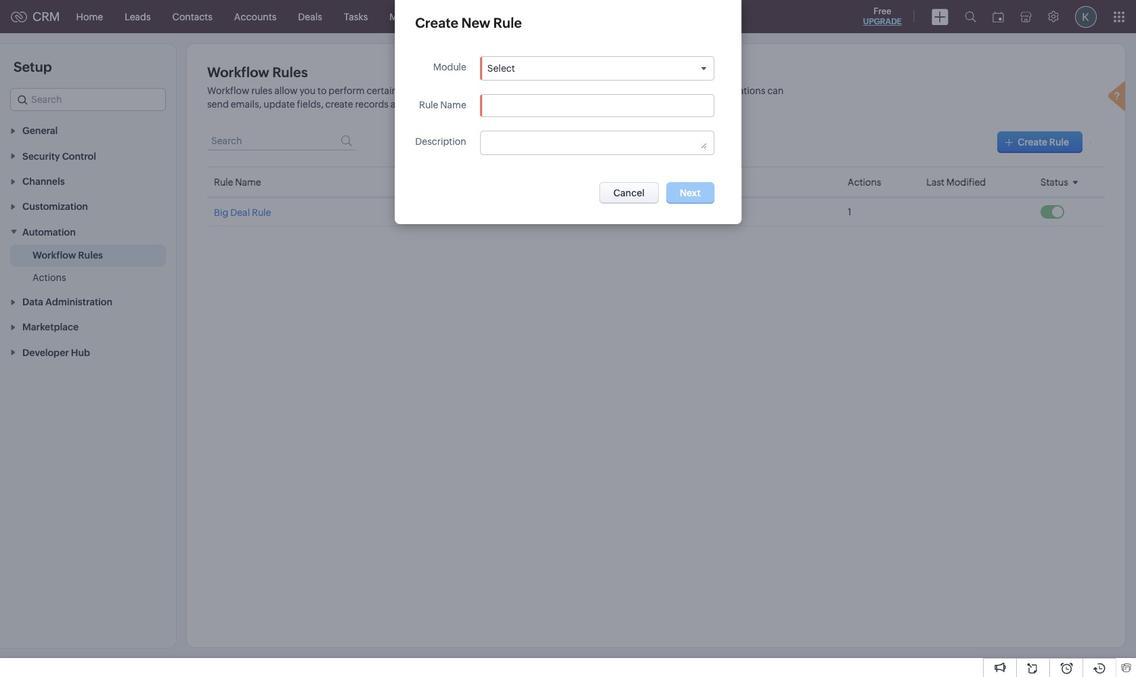 Task type: vqa. For each thing, say whether or not it's contained in the screenshot.
the leftmost Name
yes



Task type: describe. For each thing, give the bounding box(es) containing it.
leads link
[[114, 0, 162, 33]]

create
[[325, 99, 353, 110]]

fields,
[[297, 99, 324, 110]]

workflow rules inside automation region
[[33, 250, 103, 261]]

contacts link
[[162, 0, 223, 33]]

0 vertical spatial workflow rules
[[207, 64, 308, 80]]

automation button
[[0, 219, 176, 244]]

create rule button
[[998, 131, 1083, 153]]

0 vertical spatial rule name
[[419, 100, 466, 110]]

2 on from the left
[[594, 85, 606, 96]]

execute
[[627, 176, 663, 187]]

allow
[[274, 85, 298, 96]]

upgrade
[[863, 17, 902, 26]]

big
[[214, 207, 228, 218]]

calendar image
[[993, 11, 1004, 22]]

big deal rule
[[214, 207, 271, 218]]

deal
[[230, 207, 250, 218]]

meetings
[[390, 11, 430, 22]]

free upgrade
[[863, 6, 902, 26]]

home
[[76, 11, 103, 22]]

create rule
[[1018, 137, 1069, 148]]

rule inside button
[[1049, 137, 1069, 148]]

1 vertical spatial name
[[235, 176, 261, 187]]

actions link
[[33, 271, 66, 284]]

Search text field
[[207, 131, 356, 150]]

modified
[[947, 176, 986, 187]]

1 horizontal spatial name
[[440, 100, 466, 110]]

description
[[415, 136, 466, 147]]

setup
[[14, 59, 52, 74]]

certain
[[367, 85, 397, 96]]

workflow up send
[[207, 85, 249, 96]]

0 vertical spatial actions
[[848, 176, 881, 187]]

much
[[409, 99, 435, 110]]

automatic
[[399, 85, 444, 96]]

last
[[927, 176, 945, 187]]

rules inside "link"
[[78, 250, 103, 261]]

0 horizontal spatial rule name
[[214, 176, 261, 187]]

accounts link
[[223, 0, 287, 33]]

and
[[391, 99, 407, 110]]

you
[[300, 85, 316, 96]]

specific
[[494, 85, 528, 96]]

filter
[[608, 85, 628, 96]]

reports link
[[484, 0, 541, 33]]

update
[[264, 99, 295, 110]]



Task type: locate. For each thing, give the bounding box(es) containing it.
1 horizontal spatial actions
[[848, 176, 881, 187]]

free
[[874, 6, 891, 16]]

0 vertical spatial create
[[415, 15, 458, 30]]

1 vertical spatial actions
[[33, 272, 66, 283]]

rules
[[272, 64, 308, 80], [78, 250, 103, 261]]

rule name
[[419, 100, 466, 110], [214, 176, 261, 187]]

workflow rules
[[207, 64, 308, 80], [33, 250, 103, 261]]

calls link
[[441, 0, 484, 33]]

new
[[461, 15, 490, 30]]

0 vertical spatial records
[[530, 85, 564, 96]]

workflow inside "link"
[[33, 250, 76, 261]]

0 horizontal spatial on
[[480, 85, 492, 96]]

None text field
[[487, 137, 707, 149]]

send
[[207, 99, 229, 110]]

crm
[[33, 9, 60, 24]]

Select field
[[481, 57, 714, 80]]

None button
[[599, 182, 659, 204]]

create new rule
[[415, 15, 522, 30]]

contacts
[[172, 11, 213, 22]]

automation
[[22, 227, 76, 237]]

select
[[487, 63, 515, 74]]

1 horizontal spatial rules
[[272, 64, 308, 80]]

tasks link
[[333, 0, 379, 33]]

0 horizontal spatial records
[[355, 99, 389, 110]]

perform
[[329, 85, 365, 96]]

logo image
[[11, 11, 27, 22]]

automation region
[[0, 244, 176, 289]]

deals
[[298, 11, 322, 22]]

based
[[566, 85, 593, 96]]

1 horizontal spatial records
[[530, 85, 564, 96]]

1 vertical spatial rules
[[78, 250, 103, 261]]

crm link
[[11, 9, 60, 24]]

rule
[[493, 15, 522, 30], [419, 100, 438, 110], [1049, 137, 1069, 148], [214, 176, 233, 187], [252, 207, 271, 218]]

actions up 1
[[848, 176, 881, 187]]

rules down automation dropdown button
[[78, 250, 103, 261]]

records down "certain"
[[355, 99, 389, 110]]

can
[[767, 85, 784, 96]]

0 vertical spatial name
[[440, 100, 466, 110]]

1 on from the left
[[480, 85, 492, 96]]

1 horizontal spatial on
[[594, 85, 606, 96]]

actions
[[446, 85, 478, 96]]

actions inside automation region
[[33, 272, 66, 283]]

create for create rule
[[1018, 137, 1048, 148]]

1 horizontal spatial rule name
[[419, 100, 466, 110]]

big deal rule link
[[214, 206, 271, 218]]

on
[[665, 176, 678, 187]]

0 horizontal spatial create
[[415, 15, 458, 30]]

0 horizontal spatial workflow rules
[[33, 250, 103, 261]]

records
[[530, 85, 564, 96], [355, 99, 389, 110]]

on right actions
[[480, 85, 492, 96]]

module
[[433, 62, 466, 72]]

to
[[318, 85, 327, 96]]

create inside button
[[1018, 137, 1048, 148]]

name
[[440, 100, 466, 110], [235, 176, 261, 187]]

name up big deal rule link
[[235, 176, 261, 187]]

workflow right criteria.
[[666, 85, 708, 96]]

1 vertical spatial records
[[355, 99, 389, 110]]

rules up allow
[[272, 64, 308, 80]]

workflow rules allow you to perform certain automatic actions on specific records based on filter criteria. workflow automations can send emails, update fields, create records and much more.
[[207, 85, 784, 110]]

rules
[[251, 85, 272, 96]]

execute on
[[627, 176, 678, 187]]

home link
[[65, 0, 114, 33]]

name down actions
[[440, 100, 466, 110]]

rule name down actions
[[419, 100, 466, 110]]

actions down the workflow rules "link"
[[33, 272, 66, 283]]

accounts
[[234, 11, 276, 22]]

on left filter on the top of page
[[594, 85, 606, 96]]

rule name up big deal rule link
[[214, 176, 261, 187]]

actions
[[848, 176, 881, 187], [33, 272, 66, 283]]

criteria.
[[630, 85, 664, 96]]

1 horizontal spatial workflow rules
[[207, 64, 308, 80]]

reports
[[495, 11, 530, 22]]

workflow
[[207, 64, 269, 80], [207, 85, 249, 96], [666, 85, 708, 96], [33, 250, 76, 261]]

0 vertical spatial rules
[[272, 64, 308, 80]]

0 horizontal spatial actions
[[33, 272, 66, 283]]

workflow rules up rules
[[207, 64, 308, 80]]

1 vertical spatial rule name
[[214, 176, 261, 187]]

1 vertical spatial workflow rules
[[33, 250, 103, 261]]

0 horizontal spatial name
[[235, 176, 261, 187]]

calls
[[452, 11, 474, 22]]

deals link
[[287, 0, 333, 33]]

leads
[[125, 11, 151, 22]]

0 horizontal spatial rules
[[78, 250, 103, 261]]

on
[[480, 85, 492, 96], [594, 85, 606, 96]]

1 vertical spatial create
[[1018, 137, 1048, 148]]

last modified
[[927, 176, 986, 187]]

1
[[848, 207, 852, 217]]

workflow rules up actions 'link'
[[33, 250, 103, 261]]

create
[[415, 15, 458, 30], [1018, 137, 1048, 148]]

workflow up actions 'link'
[[33, 250, 76, 261]]

create for create new rule
[[415, 15, 458, 30]]

meetings link
[[379, 0, 441, 33]]

automations
[[710, 85, 766, 96]]

records left based
[[530, 85, 564, 96]]

workflow up rules
[[207, 64, 269, 80]]

1 horizontal spatial create
[[1018, 137, 1048, 148]]

tasks
[[344, 11, 368, 22]]

workflow rules link
[[33, 248, 103, 262]]

more.
[[437, 99, 463, 110]]

emails,
[[231, 99, 262, 110]]



